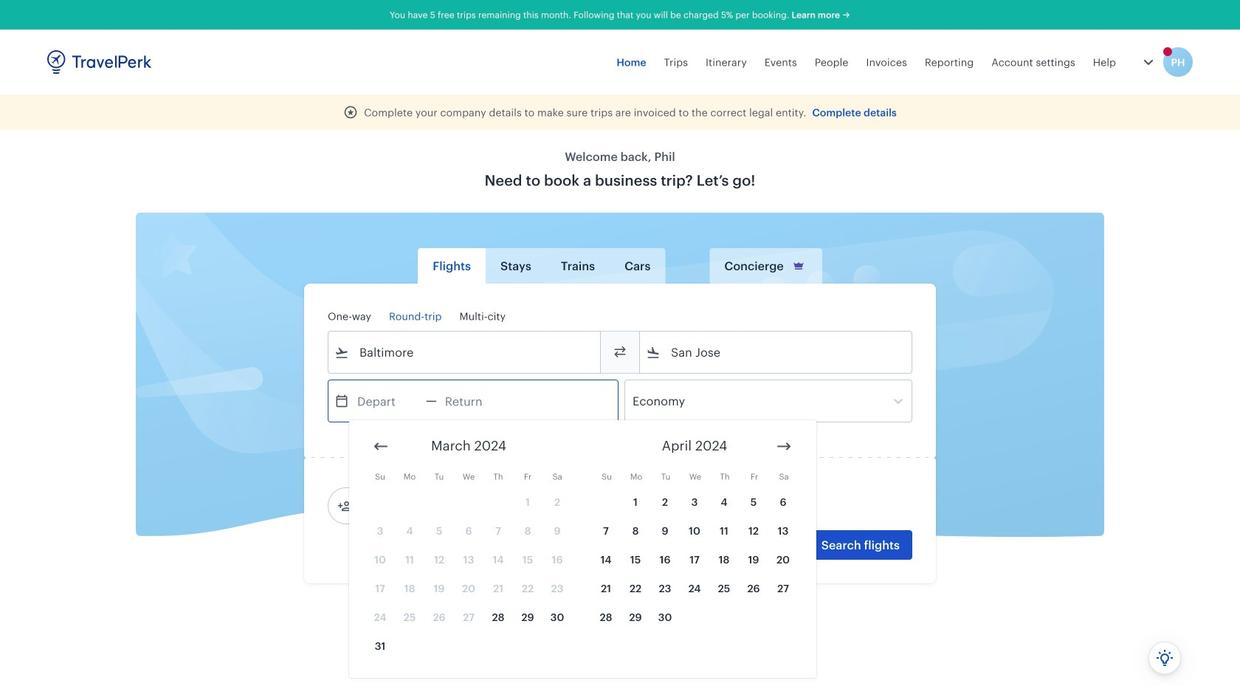 Task type: locate. For each thing, give the bounding box(es) containing it.
Return text field
[[437, 380, 514, 422]]

Depart text field
[[349, 380, 426, 422]]

calendar application
[[349, 420, 1241, 678]]



Task type: describe. For each thing, give the bounding box(es) containing it.
To search field
[[661, 341, 893, 364]]

From search field
[[349, 341, 581, 364]]

move backward to switch to the previous month. image
[[372, 438, 390, 455]]

move forward to switch to the next month. image
[[776, 438, 793, 455]]

Add first traveler search field
[[352, 494, 506, 518]]



